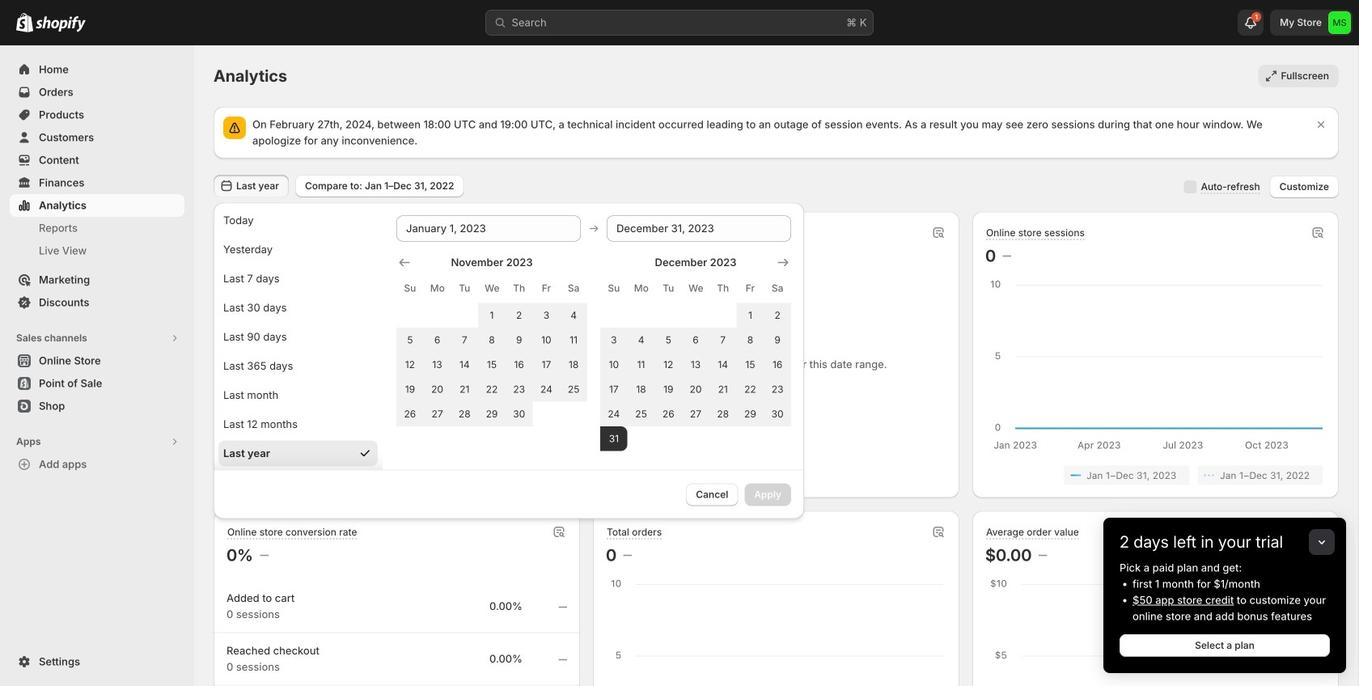Task type: describe. For each thing, give the bounding box(es) containing it.
tuesday element for monday element corresponding to 2nd grid from right
[[451, 274, 478, 303]]

shopify image
[[36, 16, 86, 32]]

2 yyyy-mm-dd text field from the left
[[607, 216, 792, 242]]

1 yyyy-mm-dd text field from the left
[[397, 216, 581, 242]]

friday element for the tuesday element associated with monday element related to 1st grid from the right
[[737, 274, 764, 303]]

thursday element for the tuesday element related to monday element corresponding to 2nd grid from right's wednesday element
[[506, 274, 533, 303]]

1 grid from the left
[[397, 255, 588, 427]]

1 list from the left
[[230, 466, 564, 485]]

wednesday element for the tuesday element associated with monday element related to 1st grid from the right
[[682, 274, 710, 303]]

wednesday element for the tuesday element related to monday element corresponding to 2nd grid from right
[[478, 274, 506, 303]]

tuesday element for monday element related to 1st grid from the right
[[655, 274, 682, 303]]



Task type: vqa. For each thing, say whether or not it's contained in the screenshot.
first Wednesday element from the right
yes



Task type: locate. For each thing, give the bounding box(es) containing it.
2 list from the left
[[989, 466, 1323, 485]]

1 thursday element from the left
[[506, 274, 533, 303]]

1 horizontal spatial thursday element
[[710, 274, 737, 303]]

2 monday element from the left
[[628, 274, 655, 303]]

sunday element for monday element related to 1st grid from the right
[[601, 274, 628, 303]]

2 tuesday element from the left
[[655, 274, 682, 303]]

2 sunday element from the left
[[601, 274, 628, 303]]

my store image
[[1329, 11, 1352, 34]]

thursday element for wednesday element corresponding to the tuesday element associated with monday element related to 1st grid from the right
[[710, 274, 737, 303]]

saturday element for the tuesday element associated with monday element related to 1st grid from the right the "friday" element
[[764, 274, 792, 303]]

shopify image
[[16, 13, 33, 32]]

0 horizontal spatial wednesday element
[[478, 274, 506, 303]]

1 horizontal spatial saturday element
[[764, 274, 792, 303]]

friday element
[[533, 274, 560, 303], [737, 274, 764, 303]]

1 monday element from the left
[[424, 274, 451, 303]]

0 horizontal spatial sunday element
[[397, 274, 424, 303]]

grid
[[397, 255, 588, 427], [601, 255, 792, 451]]

0 horizontal spatial friday element
[[533, 274, 560, 303]]

0 horizontal spatial monday element
[[424, 274, 451, 303]]

0 horizontal spatial saturday element
[[560, 274, 588, 303]]

0 horizontal spatial list
[[230, 466, 564, 485]]

1 sunday element from the left
[[397, 274, 424, 303]]

monday element for 2nd grid from right
[[424, 274, 451, 303]]

1 friday element from the left
[[533, 274, 560, 303]]

2 thursday element from the left
[[710, 274, 737, 303]]

tuesday element
[[451, 274, 478, 303], [655, 274, 682, 303]]

1 wednesday element from the left
[[478, 274, 506, 303]]

wednesday element
[[478, 274, 506, 303], [682, 274, 710, 303]]

sunday element for monday element corresponding to 2nd grid from right
[[397, 274, 424, 303]]

0 horizontal spatial thursday element
[[506, 274, 533, 303]]

monday element
[[424, 274, 451, 303], [628, 274, 655, 303]]

1 horizontal spatial monday element
[[628, 274, 655, 303]]

1 horizontal spatial wednesday element
[[682, 274, 710, 303]]

1 horizontal spatial grid
[[601, 255, 792, 451]]

monday element for 1st grid from the right
[[628, 274, 655, 303]]

YYYY-MM-DD text field
[[397, 216, 581, 242], [607, 216, 792, 242]]

saturday element for the tuesday element related to monday element corresponding to 2nd grid from right's the "friday" element
[[560, 274, 588, 303]]

2 wednesday element from the left
[[682, 274, 710, 303]]

friday element for the tuesday element related to monday element corresponding to 2nd grid from right
[[533, 274, 560, 303]]

1 horizontal spatial tuesday element
[[655, 274, 682, 303]]

thursday element
[[506, 274, 533, 303], [710, 274, 737, 303]]

2 saturday element from the left
[[764, 274, 792, 303]]

1 horizontal spatial yyyy-mm-dd text field
[[607, 216, 792, 242]]

2 grid from the left
[[601, 255, 792, 451]]

0 horizontal spatial grid
[[397, 255, 588, 427]]

2 friday element from the left
[[737, 274, 764, 303]]

1 tuesday element from the left
[[451, 274, 478, 303]]

1 horizontal spatial sunday element
[[601, 274, 628, 303]]

sunday element
[[397, 274, 424, 303], [601, 274, 628, 303]]

1 saturday element from the left
[[560, 274, 588, 303]]

list
[[230, 466, 564, 485], [989, 466, 1323, 485]]

saturday element
[[560, 274, 588, 303], [764, 274, 792, 303]]

1 horizontal spatial list
[[989, 466, 1323, 485]]

1 horizontal spatial friday element
[[737, 274, 764, 303]]

0 horizontal spatial tuesday element
[[451, 274, 478, 303]]

0 horizontal spatial yyyy-mm-dd text field
[[397, 216, 581, 242]]



